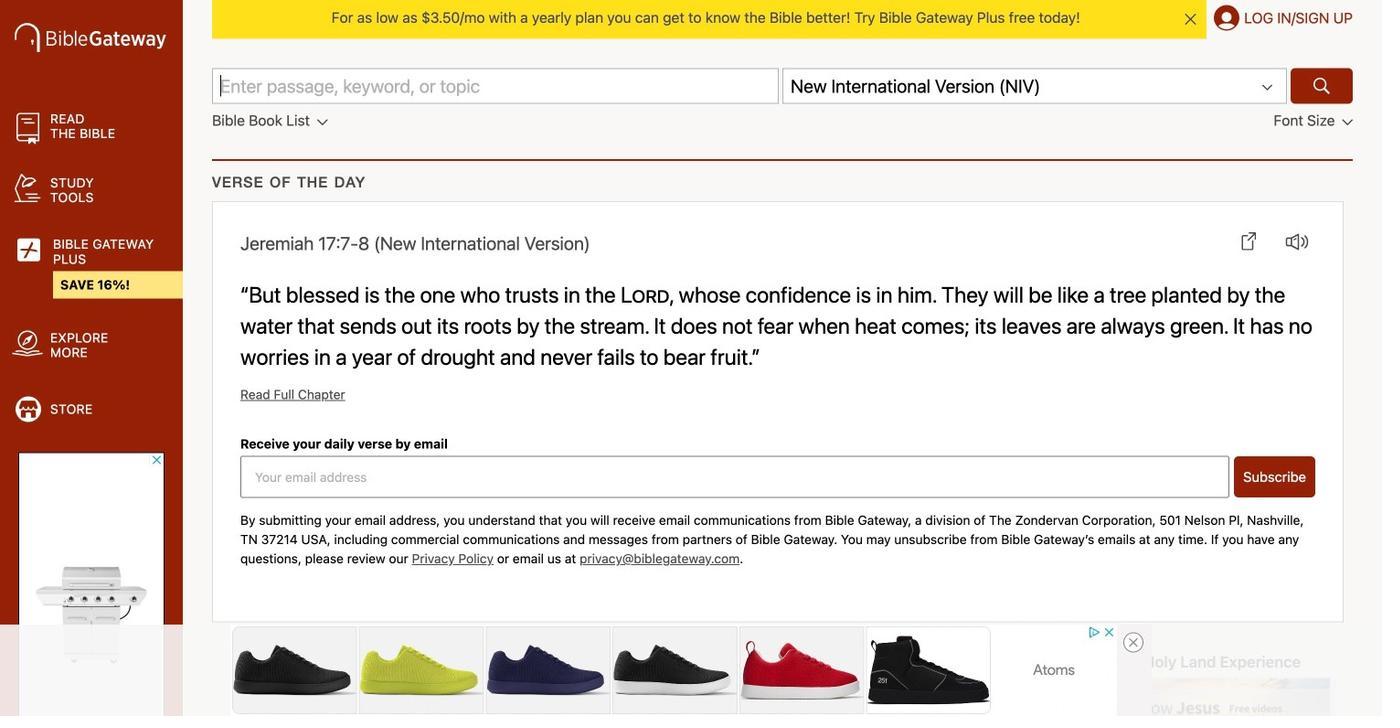 Task type: describe. For each thing, give the bounding box(es) containing it.
user notice alert
[[183, 0, 1383, 39]]

1 homepage block image image from the left
[[235, 678, 451, 716]]

search image
[[1312, 75, 1334, 97]]

3 homepage block image image from the left
[[822, 678, 1038, 716]]

0 horizontal spatial advertisement element
[[18, 452, 165, 716]]

Quick Search text field
[[212, 68, 779, 104]]



Task type: vqa. For each thing, say whether or not it's contained in the screenshot.
Your Email Address field
yes



Task type: locate. For each thing, give the bounding box(es) containing it.
2 homepage block image image from the left
[[528, 678, 744, 716]]

Your Email Address field
[[241, 456, 1230, 498]]

1 horizontal spatial advertisement element
[[230, 625, 1118, 716]]

share image
[[1243, 232, 1257, 250]]

None search field
[[212, 68, 1354, 104]]

4 homepage block image image from the left
[[1115, 678, 1331, 716]]

advertisement element
[[18, 452, 165, 716], [230, 625, 1118, 716]]

homepage block image image
[[235, 678, 451, 716], [528, 678, 744, 716], [822, 678, 1038, 716], [1115, 678, 1331, 716]]



